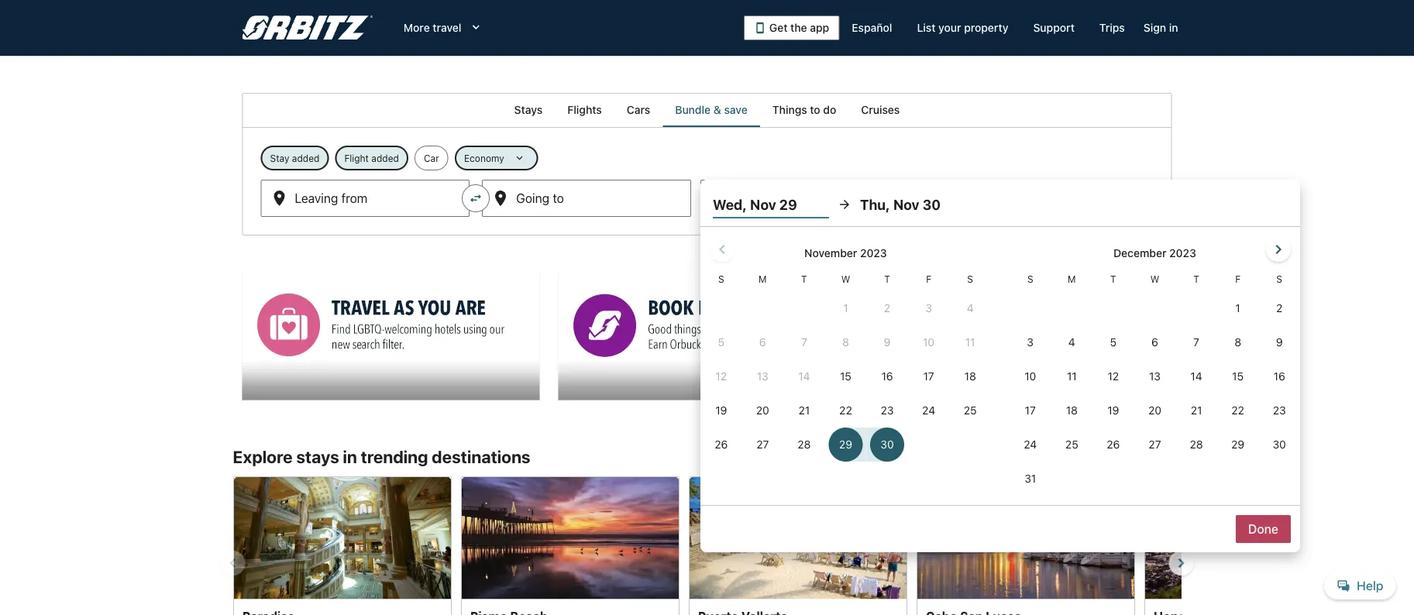 Task type: vqa. For each thing, say whether or not it's contained in the screenshot.
fees
no



Task type: locate. For each thing, give the bounding box(es) containing it.
w down "november 2023"
[[842, 274, 851, 284]]

t
[[802, 274, 807, 284], [885, 274, 891, 284], [1111, 274, 1117, 284], [1194, 274, 1200, 284]]

t down "december 2023"
[[1194, 274, 1200, 284]]

1 s from the left
[[719, 274, 724, 284]]

2023 up opens in a new window icon
[[860, 247, 887, 260]]

more travel button
[[391, 14, 496, 42]]

sign in
[[1144, 21, 1179, 34]]

support
[[1034, 21, 1075, 34]]

tab list containing stays
[[242, 93, 1172, 127]]

property
[[964, 21, 1009, 34]]

4 t from the left
[[1194, 274, 1200, 284]]

t down "november 2023"
[[885, 274, 891, 284]]

added right stay
[[292, 153, 320, 164]]

in right stays
[[343, 447, 357, 467]]

next month image
[[1270, 240, 1288, 259]]

nov
[[750, 196, 776, 213], [894, 196, 920, 213], [735, 197, 757, 212], [787, 197, 810, 212]]

2 w from the left
[[1151, 274, 1160, 284]]

november
[[805, 247, 858, 260]]

29
[[780, 196, 797, 213], [760, 197, 775, 212]]

español
[[852, 21, 893, 34]]

thu, nov 30 button
[[860, 191, 977, 219]]

thu, nov 30
[[860, 196, 941, 213]]

get
[[770, 21, 788, 34]]

marina cabo san lucas which includes a marina, a coastal town and night scenes image
[[917, 476, 1135, 599]]

w down "december 2023"
[[1151, 274, 1160, 284]]

2023 for december 2023
[[1170, 247, 1197, 260]]

w for december
[[1151, 274, 1160, 284]]

0 horizontal spatial 2023
[[860, 247, 887, 260]]

in
[[1170, 21, 1179, 34], [343, 447, 357, 467]]

1 horizontal spatial opens in a new window image
[[558, 273, 572, 287]]

30 right thu,
[[923, 196, 941, 213]]

added for stay added
[[292, 153, 320, 164]]

economy button
[[455, 146, 539, 171]]

t down november
[[802, 274, 807, 284]]

0 vertical spatial in
[[1170, 21, 1179, 34]]

w
[[842, 274, 851, 284], [1151, 274, 1160, 284]]

list your property link
[[905, 14, 1021, 42]]

1 horizontal spatial in
[[1170, 21, 1179, 34]]

2023
[[860, 247, 887, 260], [1170, 247, 1197, 260]]

1 opens in a new window image from the left
[[241, 273, 255, 287]]

nov inside "button"
[[894, 196, 920, 213]]

wed, nov 29
[[713, 196, 797, 213]]

stays
[[514, 103, 543, 116]]

f
[[926, 274, 932, 284], [1236, 274, 1241, 284]]

cruises
[[861, 103, 900, 116]]

explore stays in trending destinations main content
[[0, 93, 1415, 615]]

1 added from the left
[[292, 153, 320, 164]]

0 horizontal spatial opens in a new window image
[[241, 273, 255, 287]]

0 horizontal spatial added
[[292, 153, 320, 164]]

swap origin and destination values image
[[469, 191, 483, 205]]

las vegas featuring interior views image
[[233, 476, 452, 599]]

1 horizontal spatial w
[[1151, 274, 1160, 284]]

2023 right december
[[1170, 247, 1197, 260]]

flight
[[344, 153, 369, 164]]

1 vertical spatial in
[[343, 447, 357, 467]]

1 horizontal spatial m
[[1068, 274, 1076, 284]]

cars
[[627, 103, 651, 116]]

1 horizontal spatial 2023
[[1170, 247, 1197, 260]]

s
[[719, 274, 724, 284], [968, 274, 974, 284], [1028, 274, 1034, 284], [1277, 274, 1283, 284]]

stays link
[[502, 93, 555, 127]]

0 horizontal spatial w
[[842, 274, 851, 284]]

in right the sign
[[1170, 21, 1179, 34]]

2 s from the left
[[968, 274, 974, 284]]

cruises link
[[849, 93, 913, 127]]

stay added
[[270, 153, 320, 164]]

1 2023 from the left
[[860, 247, 887, 260]]

the
[[791, 21, 807, 34]]

2 added from the left
[[372, 153, 399, 164]]

economy
[[464, 153, 504, 164]]

bundle
[[675, 103, 711, 116]]

2 2023 from the left
[[1170, 247, 1197, 260]]

0 horizontal spatial 30
[[813, 197, 828, 212]]

more
[[404, 21, 430, 34]]

tab list
[[242, 93, 1172, 127]]

orbitz logo image
[[242, 16, 373, 40]]

puerto vallarta showing a beach, general coastal views and kayaking or canoeing image
[[689, 476, 907, 599]]

destinations
[[432, 447, 531, 467]]

1 f from the left
[[926, 274, 932, 284]]

save
[[724, 103, 748, 116]]

w for november
[[842, 274, 851, 284]]

flights link
[[555, 93, 615, 127]]

stays
[[296, 447, 339, 467]]

done button
[[1236, 515, 1291, 543]]

30 inside button
[[813, 197, 828, 212]]

m
[[759, 274, 767, 284], [1068, 274, 1076, 284]]

do
[[824, 103, 837, 116]]

1 horizontal spatial f
[[1236, 274, 1241, 284]]

2 f from the left
[[1236, 274, 1241, 284]]

1 m from the left
[[759, 274, 767, 284]]

stay
[[270, 153, 289, 164]]

flights
[[568, 103, 602, 116]]

-
[[779, 197, 784, 212]]

list your property
[[917, 21, 1009, 34]]

30
[[923, 196, 941, 213], [813, 197, 828, 212]]

added right the 'flight'
[[372, 153, 399, 164]]

0 horizontal spatial f
[[926, 274, 932, 284]]

30 right the -
[[813, 197, 828, 212]]

2 m from the left
[[1068, 274, 1076, 284]]

bundle & save link
[[663, 93, 760, 127]]

1 w from the left
[[842, 274, 851, 284]]

added
[[292, 153, 320, 164], [372, 153, 399, 164]]

car
[[424, 153, 439, 164]]

t down december
[[1111, 274, 1117, 284]]

1 horizontal spatial added
[[372, 153, 399, 164]]

opens in a new window image
[[241, 273, 255, 287], [558, 273, 572, 287]]

added for flight added
[[372, 153, 399, 164]]

0 horizontal spatial m
[[759, 274, 767, 284]]

m for november 2023
[[759, 274, 767, 284]]

30 inside "button"
[[923, 196, 941, 213]]

1 horizontal spatial 30
[[923, 196, 941, 213]]

0 horizontal spatial in
[[343, 447, 357, 467]]

get the app link
[[744, 16, 840, 40]]



Task type: describe. For each thing, give the bounding box(es) containing it.
2 t from the left
[[885, 274, 891, 284]]

1 horizontal spatial 29
[[780, 196, 797, 213]]

&
[[714, 103, 722, 116]]

1 t from the left
[[802, 274, 807, 284]]

explore stays in trending destinations
[[233, 447, 531, 467]]

f for december 2023
[[1236, 274, 1241, 284]]

things to do link
[[760, 93, 849, 127]]

4 s from the left
[[1277, 274, 1283, 284]]

nov 29 - nov 30 button
[[701, 180, 880, 217]]

previous month image
[[713, 240, 732, 259]]

nov 29 - nov 30
[[735, 197, 828, 212]]

support link
[[1021, 14, 1087, 42]]

f for november 2023
[[926, 274, 932, 284]]

your
[[939, 21, 962, 34]]

español button
[[840, 14, 905, 42]]

trips
[[1100, 21, 1125, 34]]

pismo beach featuring a sunset, views and tropical scenes image
[[461, 476, 679, 599]]

list
[[917, 21, 936, 34]]

wed,
[[713, 196, 747, 213]]

bundle & save
[[675, 103, 748, 116]]

2023 for november 2023
[[860, 247, 887, 260]]

get the app
[[770, 21, 830, 34]]

in inside dropdown button
[[1170, 21, 1179, 34]]

0 horizontal spatial 29
[[760, 197, 775, 212]]

3 s from the left
[[1028, 274, 1034, 284]]

3 t from the left
[[1111, 274, 1117, 284]]

trending
[[361, 447, 428, 467]]

sign in button
[[1138, 14, 1185, 42]]

opens in a new window image
[[874, 273, 888, 287]]

sign
[[1144, 21, 1167, 34]]

december
[[1114, 247, 1167, 260]]

m for december 2023
[[1068, 274, 1076, 284]]

travel
[[433, 21, 462, 34]]

show next card image
[[1172, 554, 1191, 573]]

cars link
[[615, 93, 663, 127]]

more travel
[[404, 21, 462, 34]]

2 opens in a new window image from the left
[[558, 273, 572, 287]]

makiki - lower punchbowl - tantalus showing landscape views, a sunset and a city image
[[1145, 476, 1363, 599]]

explore
[[233, 447, 293, 467]]

to
[[810, 103, 821, 116]]

flight added
[[344, 153, 399, 164]]

download the app button image
[[754, 22, 767, 34]]

in inside main content
[[343, 447, 357, 467]]

wed, nov 29 button
[[713, 191, 829, 219]]

tab list inside explore stays in trending destinations main content
[[242, 93, 1172, 127]]

november 2023
[[805, 247, 887, 260]]

trips link
[[1087, 14, 1138, 42]]

app
[[810, 21, 830, 34]]

things
[[773, 103, 807, 116]]

thu,
[[860, 196, 890, 213]]

done
[[1249, 522, 1279, 537]]

things to do
[[773, 103, 837, 116]]

show previous card image
[[224, 554, 242, 573]]

december 2023
[[1114, 247, 1197, 260]]



